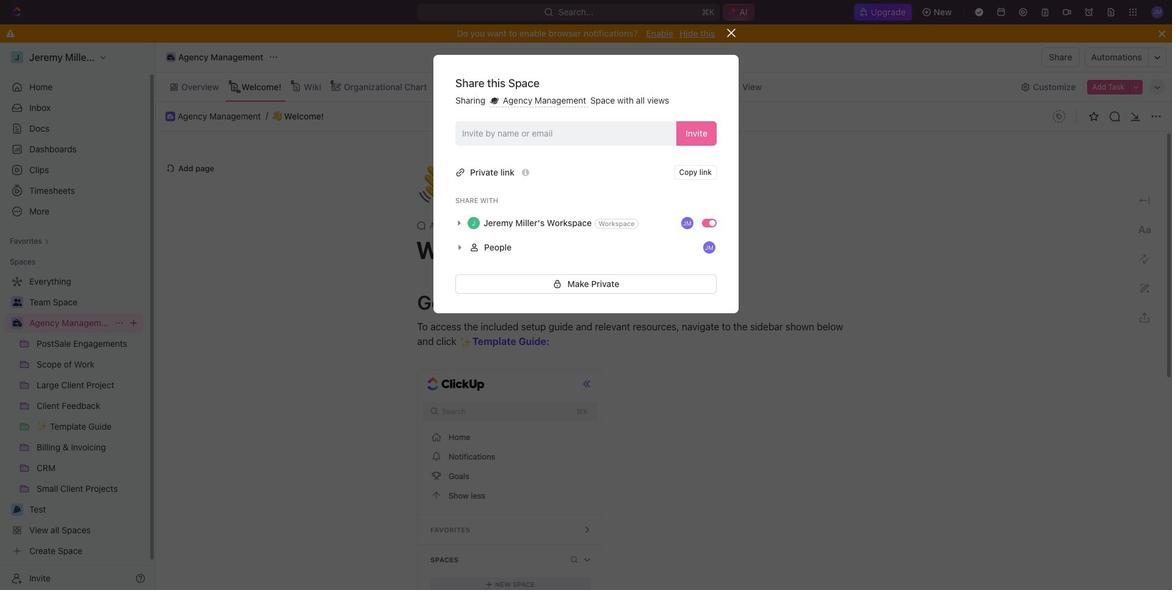 Task type: vqa. For each thing, say whether or not it's contained in the screenshot.
tree on the left of the page
yes



Task type: locate. For each thing, give the bounding box(es) containing it.
business time image
[[167, 54, 175, 60], [167, 114, 173, 119]]

business time image
[[13, 320, 22, 327]]

tree inside sidebar navigation
[[5, 272, 143, 562]]

sidebar navigation
[[0, 43, 156, 591]]

tree
[[5, 272, 143, 562]]

Invite by name or email text field
[[462, 124, 672, 143]]



Task type: describe. For each thing, give the bounding box(es) containing it.
1 vertical spatial business time image
[[167, 114, 173, 119]]

0 vertical spatial business time image
[[167, 54, 175, 60]]



